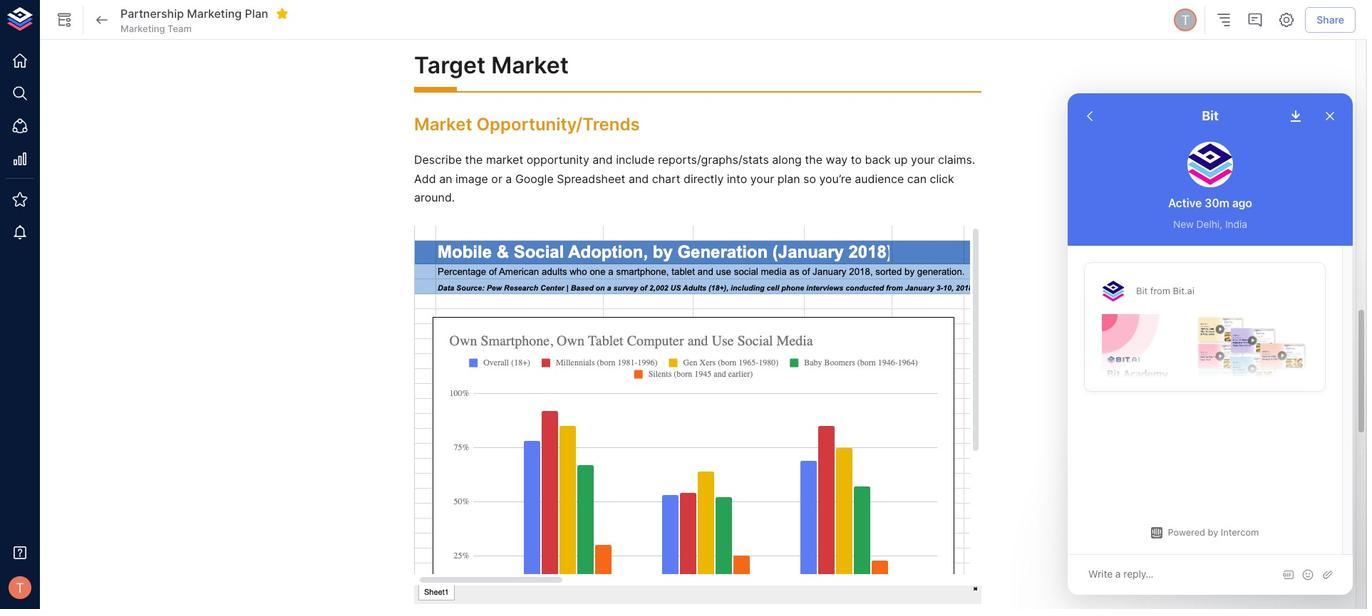 Task type: describe. For each thing, give the bounding box(es) containing it.
can
[[907, 171, 927, 186]]

plan
[[245, 6, 268, 20]]

add
[[414, 171, 436, 186]]

plan
[[777, 171, 800, 186]]

around.
[[414, 190, 455, 205]]

0 vertical spatial your
[[911, 153, 935, 167]]

0 horizontal spatial marketing
[[120, 23, 165, 34]]

1 the from the left
[[465, 153, 483, 167]]

1 horizontal spatial marketing
[[187, 6, 242, 20]]

1 horizontal spatial and
[[629, 171, 649, 186]]

along
[[772, 153, 802, 167]]

1 horizontal spatial t button
[[1172, 6, 1199, 33]]

chart
[[652, 171, 680, 186]]

describe the market opportunity and include reports/graphs/stats along the way to back up your claims. add an image or a google spreadsheet and chart directly into your plan so you're audience can click around.
[[414, 153, 978, 205]]

spreadsheet
[[557, 171, 625, 186]]

t for the rightmost t button
[[1181, 12, 1190, 28]]

marketing team
[[120, 23, 192, 34]]

opportunity/trends
[[476, 114, 640, 134]]

you're
[[819, 171, 852, 186]]

a
[[506, 171, 512, 186]]

opportunity
[[527, 153, 589, 167]]

go back image
[[93, 11, 110, 29]]

partnership marketing plan
[[120, 6, 268, 20]]

or
[[491, 171, 502, 186]]

reports/graphs/stats
[[658, 153, 769, 167]]

comments image
[[1247, 11, 1264, 29]]

show wiki image
[[56, 11, 73, 29]]



Task type: locate. For each thing, give the bounding box(es) containing it.
marketing
[[187, 6, 242, 20], [120, 23, 165, 34]]

1 vertical spatial your
[[750, 171, 774, 186]]

claims.
[[938, 153, 975, 167]]

marketing team link
[[120, 22, 192, 35]]

market opportunity/trends
[[414, 114, 640, 134]]

market up market opportunity/trends
[[491, 51, 569, 79]]

your right into
[[750, 171, 774, 186]]

1 horizontal spatial the
[[805, 153, 823, 167]]

the
[[465, 153, 483, 167], [805, 153, 823, 167]]

0 vertical spatial market
[[491, 51, 569, 79]]

2 the from the left
[[805, 153, 823, 167]]

back
[[865, 153, 891, 167]]

settings image
[[1278, 11, 1295, 29]]

share button
[[1305, 7, 1356, 33]]

up
[[894, 153, 908, 167]]

share
[[1317, 13, 1344, 25]]

1 vertical spatial t button
[[4, 572, 36, 604]]

target
[[414, 51, 486, 79]]

audience
[[855, 171, 904, 186]]

0 horizontal spatial t
[[16, 580, 24, 596]]

and down include
[[629, 171, 649, 186]]

an
[[439, 171, 452, 186]]

t button
[[1172, 6, 1199, 33], [4, 572, 36, 604]]

your up can
[[911, 153, 935, 167]]

1 vertical spatial and
[[629, 171, 649, 186]]

0 vertical spatial and
[[593, 153, 613, 167]]

0 horizontal spatial t button
[[4, 572, 36, 604]]

the up so
[[805, 153, 823, 167]]

include
[[616, 153, 655, 167]]

team
[[167, 23, 192, 34]]

click
[[930, 171, 954, 186]]

your
[[911, 153, 935, 167], [750, 171, 774, 186]]

remove favorite image
[[276, 7, 289, 20]]

partnership
[[120, 6, 184, 20]]

marketing down partnership
[[120, 23, 165, 34]]

t
[[1181, 12, 1190, 28], [16, 580, 24, 596]]

market
[[486, 153, 523, 167]]

image
[[455, 171, 488, 186]]

describe
[[414, 153, 462, 167]]

1 horizontal spatial market
[[491, 51, 569, 79]]

0 vertical spatial t button
[[1172, 6, 1199, 33]]

so
[[803, 171, 816, 186]]

and up the spreadsheet
[[593, 153, 613, 167]]

market
[[491, 51, 569, 79], [414, 114, 472, 134]]

the up image
[[465, 153, 483, 167]]

1 vertical spatial t
[[16, 580, 24, 596]]

0 horizontal spatial your
[[750, 171, 774, 186]]

t for bottom t button
[[16, 580, 24, 596]]

1 horizontal spatial your
[[911, 153, 935, 167]]

table of contents image
[[1215, 11, 1233, 29]]

marketing up team
[[187, 6, 242, 20]]

directly
[[683, 171, 724, 186]]

1 vertical spatial market
[[414, 114, 472, 134]]

0 horizontal spatial the
[[465, 153, 483, 167]]

0 horizontal spatial and
[[593, 153, 613, 167]]

0 vertical spatial t
[[1181, 12, 1190, 28]]

dialog
[[1068, 93, 1353, 595]]

to
[[851, 153, 862, 167]]

market up describe
[[414, 114, 472, 134]]

google
[[515, 171, 554, 186]]

1 vertical spatial marketing
[[120, 23, 165, 34]]

target market
[[414, 51, 569, 79]]

and
[[593, 153, 613, 167], [629, 171, 649, 186]]

1 horizontal spatial t
[[1181, 12, 1190, 28]]

way
[[826, 153, 848, 167]]

0 vertical spatial marketing
[[187, 6, 242, 20]]

into
[[727, 171, 747, 186]]

0 horizontal spatial market
[[414, 114, 472, 134]]



Task type: vqa. For each thing, say whether or not it's contained in the screenshot.
Opportunity/Trends
yes



